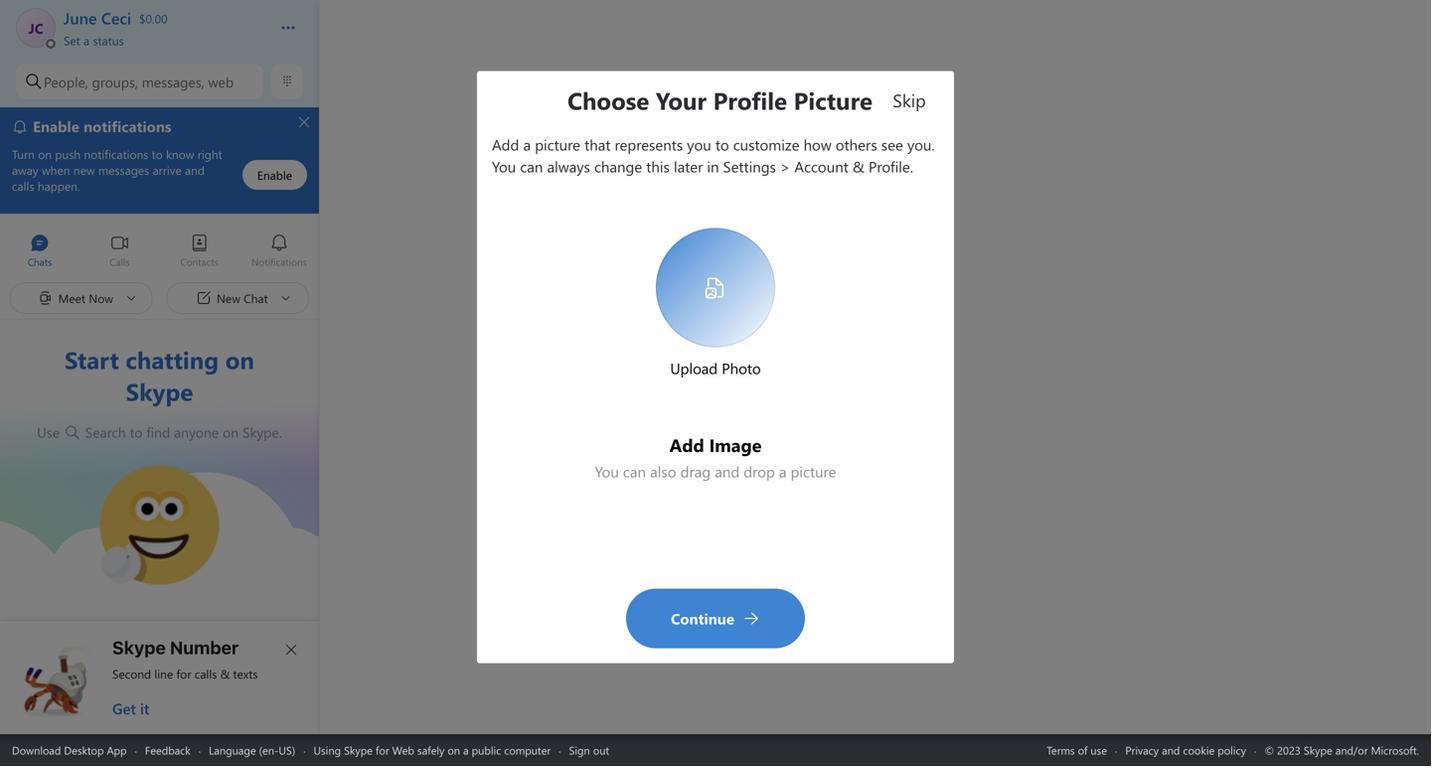 Task type: describe. For each thing, give the bounding box(es) containing it.
local
[[1105, 504, 1136, 520]]

you
[[737, 650, 761, 670]]

easy meetings with anyone
[[602, 464, 811, 483]]

anyone for with
[[755, 464, 811, 483]]

use
[[1091, 743, 1108, 758]]

second line for calls & texts
[[112, 666, 258, 682]]

skype. inside let people call you for local rates by purchasing your second phone number with skype.
[[1052, 543, 1097, 560]]

skype inside stay available with second skype number
[[1154, 454, 1203, 473]]

groups,
[[92, 72, 138, 91]]

web
[[392, 743, 414, 758]]

in
[[837, 650, 849, 670]]

of
[[1078, 743, 1088, 758]]

messages,
[[142, 72, 204, 91]]

sign out link
[[569, 743, 610, 758]]

feedback
[[145, 743, 191, 758]]

calls
[[195, 666, 217, 682]]

use
[[37, 423, 64, 442]]

call
[[1029, 504, 1052, 520]]

people
[[981, 504, 1026, 520]]

1 horizontal spatial on
[[448, 743, 460, 758]]

skype inside skype number element
[[112, 637, 166, 659]]

terms of use link
[[1047, 743, 1108, 758]]

download
[[12, 743, 61, 758]]

using skype for web safely on a public computer link
[[314, 743, 551, 758]]

purchasing
[[930, 523, 1004, 540]]

status
[[93, 32, 124, 48]]

line
[[154, 666, 173, 682]]

feedback link
[[145, 743, 191, 758]]

using
[[314, 743, 341, 758]]

your
[[1007, 523, 1037, 540]]

second inside let people call you for local rates by purchasing your second phone number with skype.
[[1040, 523, 1088, 540]]

as
[[853, 650, 867, 670]]

policy
[[1218, 743, 1247, 758]]

app
[[107, 743, 127, 758]]

0 vertical spatial skype.
[[243, 423, 282, 442]]

with for available
[[1057, 454, 1091, 473]]

are
[[765, 650, 785, 670]]

people,
[[44, 72, 88, 91]]

it
[[140, 699, 149, 719]]

for for second line for calls & texts
[[177, 666, 191, 682]]

phone
[[1092, 523, 1133, 540]]

mansurfer
[[647, 304, 718, 326]]

public
[[472, 743, 501, 758]]

us)
[[279, 743, 295, 758]]

terms of use
[[1047, 743, 1108, 758]]

sign
[[569, 743, 590, 758]]

signed
[[789, 650, 833, 670]]

get it
[[112, 699, 149, 719]]

&
[[220, 666, 230, 682]]

cookie
[[1183, 743, 1215, 758]]

language (en-us) link
[[209, 743, 295, 758]]

download desktop app
[[12, 743, 127, 758]]

using skype for web safely on a public computer
[[314, 743, 551, 758]]

web
[[208, 72, 234, 91]]

1 vertical spatial a
[[463, 743, 469, 758]]



Task type: vqa. For each thing, say whether or not it's contained in the screenshot.
on to the right
yes



Task type: locate. For each thing, give the bounding box(es) containing it.
computer
[[504, 743, 551, 758]]

skype
[[1154, 454, 1203, 473], [112, 637, 166, 659], [344, 743, 373, 758]]

anyone for find
[[174, 423, 219, 442]]

2 horizontal spatial skype
[[1154, 454, 1203, 473]]

1 horizontal spatial anyone
[[755, 464, 811, 483]]

hi
[[100, 466, 113, 487]]

number up the calls
[[170, 637, 239, 659]]

0 vertical spatial number
[[1044, 474, 1106, 493]]

number inside skype number element
[[170, 637, 239, 659]]

number inside stay available with second skype number
[[1044, 474, 1106, 493]]

2 vertical spatial skype
[[344, 743, 373, 758]]

1 vertical spatial skype
[[112, 637, 166, 659]]

by
[[1177, 504, 1193, 520]]

out
[[593, 743, 610, 758]]

for inside let people call you for local rates by purchasing your second phone number with skype.
[[1083, 504, 1102, 520]]

0 vertical spatial on
[[223, 423, 239, 442]]

0 horizontal spatial skype.
[[243, 423, 282, 442]]

a inside button
[[84, 32, 90, 48]]

anyone
[[174, 423, 219, 442], [755, 464, 811, 483]]

1 horizontal spatial second
[[1094, 454, 1151, 473]]

on right the find
[[223, 423, 239, 442]]

number
[[1044, 474, 1106, 493], [170, 637, 239, 659]]

with inside stay available with second skype number
[[1057, 454, 1091, 473]]

2 vertical spatial for
[[376, 743, 389, 758]]

stay available with second skype number
[[947, 454, 1206, 493]]

with for meetings
[[718, 464, 752, 483]]

find
[[146, 423, 170, 442]]

search
[[85, 423, 126, 442]]

get
[[112, 699, 136, 719]]

0 horizontal spatial skype
[[112, 637, 166, 659]]

a left public
[[463, 743, 469, 758]]

0 horizontal spatial with
[[718, 464, 752, 483]]

for left web
[[376, 743, 389, 758]]

set
[[64, 32, 80, 48]]

0 horizontal spatial anyone
[[174, 423, 219, 442]]

for inside skype number element
[[177, 666, 191, 682]]

to
[[130, 423, 143, 442]]

rates
[[1140, 504, 1173, 520]]

1 horizontal spatial skype.
[[1052, 543, 1097, 560]]

1 vertical spatial second
[[1040, 523, 1088, 540]]

with inside let people call you for local rates by purchasing your second phone number with skype.
[[1191, 523, 1219, 540]]

1 vertical spatial for
[[177, 666, 191, 682]]

0 horizontal spatial number
[[170, 637, 239, 659]]

with down by
[[1191, 523, 1219, 540]]

language (en-us)
[[209, 743, 295, 758]]

sign out
[[569, 743, 610, 758]]

skype number
[[112, 637, 239, 659]]

on
[[223, 423, 239, 442], [448, 743, 460, 758]]

skype number element
[[17, 637, 303, 719]]

on right safely
[[448, 743, 460, 758]]

second inside stay available with second skype number
[[1094, 454, 1151, 473]]

available
[[985, 454, 1053, 473]]

1 vertical spatial number
[[170, 637, 239, 659]]

skype.
[[243, 423, 282, 442], [1052, 543, 1097, 560]]

search to find anyone on skype.
[[81, 423, 282, 442]]

skype right the using
[[344, 743, 373, 758]]

0 horizontal spatial a
[[84, 32, 90, 48]]

easy
[[602, 464, 639, 483]]

set a status
[[64, 32, 124, 48]]

second
[[1094, 454, 1151, 473], [1040, 523, 1088, 540]]

second up local
[[1094, 454, 1151, 473]]

for right line
[[177, 666, 191, 682]]

download desktop app link
[[12, 743, 127, 758]]

people, groups, messages, web button
[[16, 64, 263, 99]]

stay
[[947, 454, 982, 473]]

1 vertical spatial skype.
[[1052, 543, 1097, 560]]

0 vertical spatial a
[[84, 32, 90, 48]]

privacy and cookie policy
[[1126, 743, 1247, 758]]

2 horizontal spatial with
[[1191, 523, 1219, 540]]

1 horizontal spatial a
[[463, 743, 469, 758]]

a
[[84, 32, 90, 48], [463, 743, 469, 758]]

1 horizontal spatial for
[[376, 743, 389, 758]]

2 horizontal spatial for
[[1083, 504, 1102, 520]]

a right the set
[[84, 32, 90, 48]]

language
[[209, 743, 256, 758]]

privacy
[[1126, 743, 1159, 758]]

with
[[1057, 454, 1091, 473], [718, 464, 752, 483], [1191, 523, 1219, 540]]

0 vertical spatial anyone
[[174, 423, 219, 442]]

and
[[1162, 743, 1181, 758]]

texts
[[233, 666, 258, 682]]

skype up by
[[1154, 454, 1203, 473]]

0 vertical spatial second
[[1094, 454, 1151, 473]]

second
[[112, 666, 151, 682]]

for for using skype for web safely on a public computer
[[376, 743, 389, 758]]

0 horizontal spatial on
[[223, 423, 239, 442]]

0 vertical spatial for
[[1083, 504, 1102, 520]]

let people call you for local rates by purchasing your second phone number with skype.
[[930, 504, 1223, 560]]

for
[[1083, 504, 1102, 520], [177, 666, 191, 682], [376, 743, 389, 758]]

with up the you
[[1057, 454, 1091, 473]]

skype up the second
[[112, 637, 166, 659]]

meetings
[[643, 464, 714, 483]]

people, groups, messages, web
[[44, 72, 234, 91]]

number
[[1137, 523, 1187, 540]]

1 horizontal spatial with
[[1057, 454, 1091, 473]]

tab list
[[0, 225, 319, 279]]

privacy and cookie policy link
[[1126, 743, 1247, 758]]

with right meetings
[[718, 464, 752, 483]]

0 horizontal spatial second
[[1040, 523, 1088, 540]]

1 vertical spatial on
[[448, 743, 460, 758]]

0 horizontal spatial for
[[177, 666, 191, 682]]

set a status button
[[64, 28, 260, 48]]

number up the you
[[1044, 474, 1106, 493]]

1 horizontal spatial skype
[[344, 743, 373, 758]]

second down the you
[[1040, 523, 1088, 540]]

(en-
[[259, 743, 279, 758]]

terms
[[1047, 743, 1075, 758]]

let
[[957, 504, 977, 520]]

for right the you
[[1083, 504, 1102, 520]]

you are signed in as
[[737, 650, 871, 670]]

safely
[[417, 743, 445, 758]]

desktop
[[64, 743, 104, 758]]

1 vertical spatial anyone
[[755, 464, 811, 483]]

0 vertical spatial skype
[[1154, 454, 1203, 473]]

1 horizontal spatial number
[[1044, 474, 1106, 493]]

you
[[1056, 504, 1079, 520]]



